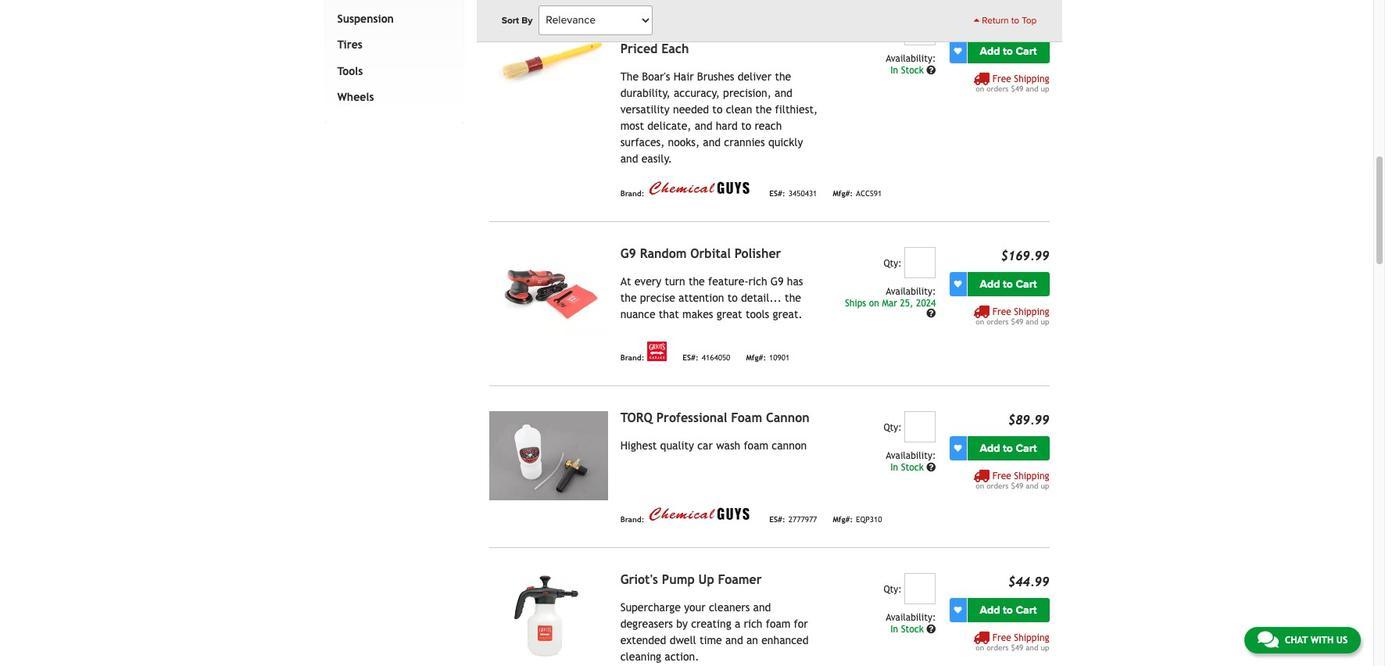 Task type: locate. For each thing, give the bounding box(es) containing it.
4 add to cart from the top
[[980, 603, 1037, 617]]

shipping down $44.99
[[1014, 632, 1050, 643]]

4 shipping from the top
[[1014, 632, 1050, 643]]

add to cart button down $44.99
[[967, 598, 1050, 622]]

wash
[[716, 439, 741, 452]]

2 vertical spatial add to wish list image
[[954, 606, 962, 614]]

add
[[980, 44, 1000, 58], [980, 277, 1000, 291], [980, 441, 1000, 455], [980, 603, 1000, 617]]

2 in stock from the top
[[891, 462, 927, 473]]

2 vertical spatial mfg#:
[[833, 516, 853, 524]]

mfg#: left the accs91
[[833, 190, 853, 198]]

2 add to wish list image from the top
[[954, 280, 962, 288]]

orders
[[987, 84, 1009, 93], [987, 317, 1009, 326], [987, 481, 1009, 490], [987, 643, 1009, 652]]

add to cart down $169.99
[[980, 277, 1037, 291]]

g9 random orbital polisher
[[620, 246, 781, 261]]

0 vertical spatial g9
[[620, 246, 636, 261]]

1 $49 from the top
[[1011, 84, 1023, 93]]

4 free from the top
[[993, 632, 1011, 643]]

the inside the boar's hair brushes deliver the durability, accuracy, precision, and versatility needed to clean the filthiest, most delicate, and hard to reach surfaces, nooks, and crannies quickly and easily.
[[620, 70, 639, 83]]

brushes
[[697, 70, 734, 83]]

1 free from the top
[[993, 73, 1011, 84]]

and down $169.99
[[1026, 317, 1039, 326]]

mfg#: for torq professional foam cannon
[[833, 516, 853, 524]]

foam
[[744, 439, 769, 452], [766, 617, 791, 630]]

an
[[747, 634, 758, 646]]

foam inside supercharge your cleaners and degreasers by creating a rich foam for extended dwell time and an enhanced cleaning action.
[[766, 617, 791, 630]]

1 vertical spatial hair
[[674, 70, 694, 83]]

0 vertical spatial es#:
[[770, 190, 785, 198]]

es#: left 2777977
[[770, 516, 785, 524]]

the up the reach
[[756, 103, 772, 115]]

0 vertical spatial in
[[891, 65, 898, 76]]

on for $9.99
[[976, 84, 984, 93]]

griot's pump up foamer
[[620, 572, 762, 587]]

4 $49 from the top
[[1011, 643, 1023, 652]]

$49 down $9.99
[[1011, 84, 1023, 93]]

2 availability: from the top
[[886, 286, 936, 297]]

1 vertical spatial mfg#:
[[746, 354, 766, 362]]

in stock for 1st question circle icon from the bottom of the page
[[891, 624, 927, 635]]

1 horizontal spatial hair
[[674, 70, 694, 83]]

1 cart from the top
[[1016, 44, 1037, 58]]

1 vertical spatial in
[[891, 462, 898, 473]]

durability,
[[620, 87, 671, 99]]

brand:
[[620, 190, 644, 198], [620, 354, 644, 362], [620, 516, 644, 524]]

1 question circle image from the top
[[927, 463, 936, 472]]

4 cart from the top
[[1016, 603, 1037, 617]]

3 up from the top
[[1041, 481, 1050, 490]]

4 availability: from the top
[[886, 612, 936, 623]]

es#: for g9 random orbital polisher
[[683, 354, 699, 362]]

2 $49 from the top
[[1011, 317, 1023, 326]]

$9.99
[[1016, 15, 1050, 30]]

1 free shipping on orders $49 and up from the top
[[976, 73, 1050, 93]]

rich inside the at every turn the feature-rich g9 has the precise attention to detail... the nuance that makes great tools great.
[[749, 275, 767, 287]]

2 brand: from the top
[[620, 354, 644, 362]]

to
[[1011, 15, 1020, 26], [1003, 44, 1013, 58], [712, 103, 723, 115], [741, 119, 751, 132], [1003, 277, 1013, 291], [728, 291, 738, 304], [1003, 441, 1013, 455], [1003, 603, 1013, 617]]

cart down $9.99
[[1016, 44, 1037, 58]]

$49
[[1011, 84, 1023, 93], [1011, 317, 1023, 326], [1011, 481, 1023, 490], [1011, 643, 1023, 652]]

add for $89.99
[[980, 441, 1000, 455]]

free shipping on orders $49 and up down $169.99
[[976, 306, 1050, 326]]

2 vertical spatial es#:
[[770, 516, 785, 524]]

to inside the at every turn the feature-rich g9 has the precise attention to detail... the nuance that makes great tools great.
[[728, 291, 738, 304]]

4 orders from the top
[[987, 643, 1009, 652]]

0 vertical spatial qty:
[[884, 258, 902, 269]]

free shipping on orders $49 and up down $89.99
[[976, 470, 1050, 490]]

easily.
[[642, 152, 672, 165]]

orders down $169.99
[[987, 317, 1009, 326]]

tools link
[[334, 58, 448, 85]]

1 brand: from the top
[[620, 190, 644, 198]]

action.
[[665, 650, 699, 663]]

sort by
[[502, 15, 533, 26]]

to down $44.99
[[1003, 603, 1013, 617]]

orders down $89.99
[[987, 481, 1009, 490]]

1 vertical spatial chemical guys - corporate logo image
[[648, 506, 754, 523]]

1 vertical spatial qty:
[[884, 422, 902, 433]]

to up crannies in the right of the page
[[741, 119, 751, 132]]

0 vertical spatial mfg#:
[[833, 190, 853, 198]]

at
[[620, 275, 631, 287]]

0 vertical spatial in stock
[[891, 65, 927, 76]]

rich up detail...
[[749, 275, 767, 287]]

in for 2nd question circle icon from the bottom
[[891, 462, 898, 473]]

1 qty: from the top
[[884, 258, 902, 269]]

up
[[1041, 84, 1050, 93], [1041, 317, 1050, 326], [1041, 481, 1050, 490], [1041, 643, 1050, 652]]

the left best on the left of the page
[[620, 13, 643, 28]]

2 shipping from the top
[[1014, 306, 1050, 317]]

free down $89.99
[[993, 470, 1011, 481]]

es#: left 3450431
[[770, 190, 785, 198]]

cart down $169.99
[[1016, 277, 1037, 291]]

mfg#:
[[833, 190, 853, 198], [746, 354, 766, 362], [833, 516, 853, 524]]

up for $9.99
[[1041, 84, 1050, 93]]

2 add from the top
[[980, 277, 1000, 291]]

cannon
[[772, 439, 807, 452]]

g9 left has
[[771, 275, 784, 287]]

orders down 'return'
[[987, 84, 1009, 93]]

$89.99
[[1008, 413, 1050, 427]]

mfg#: left eqp310
[[833, 516, 853, 524]]

highest quality car wash foam cannon
[[620, 439, 807, 452]]

brand: up griot's
[[620, 516, 644, 524]]

1 add to cart button from the top
[[967, 39, 1050, 63]]

1 vertical spatial in stock
[[891, 462, 927, 473]]

foam
[[731, 410, 762, 425]]

4 add from the top
[[980, 603, 1000, 617]]

and down $44.99
[[1026, 643, 1039, 652]]

question circle image for ships on mar 25, 2024
[[927, 309, 936, 318]]

add to cart button for $44.99
[[967, 598, 1050, 622]]

add to cart down $89.99
[[980, 441, 1037, 455]]

add to wish list image
[[954, 47, 962, 55], [954, 280, 962, 288], [954, 606, 962, 614]]

2024
[[916, 298, 936, 309]]

es#: left '4164050'
[[683, 354, 699, 362]]

on
[[976, 84, 984, 93], [869, 298, 879, 309], [976, 317, 984, 326], [976, 481, 984, 490], [976, 643, 984, 652]]

1 vertical spatial add to wish list image
[[954, 280, 962, 288]]

hair up accuracy,
[[674, 70, 694, 83]]

3450431
[[789, 190, 817, 198]]

3 stock from the top
[[901, 624, 924, 635]]

the best detailing brush-1" boars hair round soft detailing brush - priced each link
[[620, 13, 816, 56]]

shipping down $9.99
[[1014, 73, 1050, 84]]

up down $9.99
[[1041, 84, 1050, 93]]

mfg#: left the 10901
[[746, 354, 766, 362]]

0 vertical spatial question circle image
[[927, 463, 936, 472]]

3 in from the top
[[891, 624, 898, 635]]

stock
[[901, 65, 924, 76], [901, 462, 924, 473], [901, 624, 924, 635]]

brand: left griot's - corporate logo
[[620, 354, 644, 362]]

es#4164050 - 10901 - g9 random orbital polisher - at every turn the feature-rich g9 has the precise attention to detail. the nuance that makes great tools great. - griot's - audi bmw volkswagen mercedes benz mini porsche image
[[489, 247, 608, 336]]

add for $9.99
[[980, 44, 1000, 58]]

free shipping on orders $49 and up down $44.99
[[976, 632, 1050, 652]]

1 vertical spatial question circle image
[[927, 624, 936, 634]]

2 chemical guys - corporate logo image from the top
[[648, 506, 754, 523]]

free shipping on orders $49 and up
[[976, 73, 1050, 93], [976, 306, 1050, 326], [976, 470, 1050, 490], [976, 632, 1050, 652]]

1 orders from the top
[[987, 84, 1009, 93]]

1 question circle image from the top
[[927, 65, 936, 75]]

3 free from the top
[[993, 470, 1011, 481]]

2 add to cart button from the top
[[967, 272, 1050, 296]]

orders for $44.99
[[987, 643, 1009, 652]]

1 vertical spatial es#:
[[683, 354, 699, 362]]

to inside return to top link
[[1011, 15, 1020, 26]]

for
[[794, 617, 808, 630]]

1 horizontal spatial g9
[[771, 275, 784, 287]]

cart down $89.99
[[1016, 441, 1037, 455]]

qty: for polisher
[[884, 258, 902, 269]]

1 chemical guys - corporate logo image from the top
[[648, 180, 754, 197]]

and
[[1026, 84, 1039, 93], [775, 87, 793, 99], [695, 119, 713, 132], [703, 136, 721, 148], [620, 152, 638, 165], [1026, 317, 1039, 326], [1026, 481, 1039, 490], [753, 601, 771, 613], [725, 634, 743, 646], [1026, 643, 1039, 652]]

add to cart button
[[967, 39, 1050, 63], [967, 272, 1050, 296], [967, 436, 1050, 460], [967, 598, 1050, 622]]

0 horizontal spatial hair
[[620, 27, 645, 42]]

es#: for the best detailing brush-1" boars hair round soft detailing brush - priced each
[[770, 190, 785, 198]]

3 shipping from the top
[[1014, 470, 1050, 481]]

hard
[[716, 119, 738, 132]]

2 question circle image from the top
[[927, 309, 936, 318]]

the inside the best detailing brush-1" boars hair round soft detailing brush - priced each
[[620, 13, 643, 28]]

chemical guys - corporate logo image
[[648, 180, 754, 197], [648, 506, 754, 523]]

2 up from the top
[[1041, 317, 1050, 326]]

in for 1st question circle icon from the bottom of the page
[[891, 624, 898, 635]]

chemical guys - corporate logo image up up
[[648, 506, 754, 523]]

stock for 2nd question circle icon from the bottom
[[901, 462, 924, 473]]

top
[[1022, 15, 1037, 26]]

brush-
[[731, 13, 768, 28]]

2777977
[[789, 516, 817, 524]]

question circle image
[[927, 463, 936, 472], [927, 624, 936, 634]]

in stock
[[891, 65, 927, 76], [891, 462, 927, 473], [891, 624, 927, 635]]

up down $169.99
[[1041, 317, 1050, 326]]

cart down $44.99
[[1016, 603, 1037, 617]]

g9 up at
[[620, 246, 636, 261]]

2 vertical spatial qty:
[[884, 584, 902, 595]]

brand: down easily.
[[620, 190, 644, 198]]

1 stock from the top
[[901, 65, 924, 76]]

brand: for g9 random orbital polisher
[[620, 354, 644, 362]]

3 in stock from the top
[[891, 624, 927, 635]]

orders for $169.99
[[987, 317, 1009, 326]]

and down hard
[[703, 136, 721, 148]]

0 vertical spatial add to wish list image
[[954, 47, 962, 55]]

2 free shipping on orders $49 and up from the top
[[976, 306, 1050, 326]]

0 vertical spatial question circle image
[[927, 65, 936, 75]]

3 add to cart button from the top
[[967, 436, 1050, 460]]

2 stock from the top
[[901, 462, 924, 473]]

0 vertical spatial the
[[620, 13, 643, 28]]

-
[[808, 27, 813, 42]]

free down $44.99
[[993, 632, 1011, 643]]

1 add from the top
[[980, 44, 1000, 58]]

free shipping on orders $49 and up down return to top
[[976, 73, 1050, 93]]

1 the from the top
[[620, 13, 643, 28]]

free for $44.99
[[993, 632, 1011, 643]]

2 question circle image from the top
[[927, 624, 936, 634]]

3 free shipping on orders $49 and up from the top
[[976, 470, 1050, 490]]

0 vertical spatial rich
[[749, 275, 767, 287]]

1 shipping from the top
[[1014, 73, 1050, 84]]

to left 'top'
[[1011, 15, 1020, 26]]

add to wish list image for $169.99
[[954, 280, 962, 288]]

boar's
[[642, 70, 670, 83]]

shipping for $9.99
[[1014, 73, 1050, 84]]

1 vertical spatial brand:
[[620, 354, 644, 362]]

surfaces,
[[620, 136, 665, 148]]

the up durability,
[[620, 70, 639, 83]]

$49 down $169.99
[[1011, 317, 1023, 326]]

0 vertical spatial brand:
[[620, 190, 644, 198]]

hair
[[620, 27, 645, 42], [674, 70, 694, 83]]

3 orders from the top
[[987, 481, 1009, 490]]

quality
[[660, 439, 694, 452]]

1 availability: from the top
[[886, 53, 936, 64]]

4 add to cart button from the top
[[967, 598, 1050, 622]]

us
[[1337, 635, 1348, 646]]

es#4442423 - 77584 - griot's pump up foamer - supercharge your cleaners and degreasers by creating a rich foam for extended dwell time and an enhanced cleaning action. - griot's - audi bmw volkswagen mercedes benz mini porsche image
[[489, 573, 608, 662]]

the for the best detailing brush-1" boars hair round soft detailing brush - priced each
[[620, 13, 643, 28]]

3 add from the top
[[980, 441, 1000, 455]]

griot's pump up foamer link
[[620, 572, 762, 587]]

3 cart from the top
[[1016, 441, 1037, 455]]

1 vertical spatial stock
[[901, 462, 924, 473]]

1 vertical spatial g9
[[771, 275, 784, 287]]

$49 down $44.99
[[1011, 643, 1023, 652]]

2 vertical spatial brand:
[[620, 516, 644, 524]]

es#2777977 - eqp310 - torq professional foam cannon - highest quality car wash foam cannon - chemical guys - audi bmw volkswagen mercedes benz mini porsche image
[[489, 411, 608, 500]]

add to cart down return to top
[[980, 44, 1037, 58]]

chemical guys - corporate logo image down nooks, at top
[[648, 180, 754, 197]]

0 vertical spatial stock
[[901, 65, 924, 76]]

1 up from the top
[[1041, 84, 1050, 93]]

0 horizontal spatial g9
[[620, 246, 636, 261]]

es#:
[[770, 190, 785, 198], [683, 354, 699, 362], [770, 516, 785, 524]]

turn
[[665, 275, 685, 287]]

1 add to cart from the top
[[980, 44, 1037, 58]]

2 in from the top
[[891, 462, 898, 473]]

1 in stock from the top
[[891, 65, 927, 76]]

3 $49 from the top
[[1011, 481, 1023, 490]]

shipping down $169.99
[[1014, 306, 1050, 317]]

add to cart button down return to top
[[967, 39, 1050, 63]]

2 the from the top
[[620, 70, 639, 83]]

griot's
[[620, 572, 658, 587]]

orders down $44.99
[[987, 643, 1009, 652]]

supercharge
[[620, 601, 681, 613]]

mfg#: for g9 random orbital polisher
[[746, 354, 766, 362]]

1 vertical spatial question circle image
[[927, 309, 936, 318]]

3 availability: from the top
[[886, 450, 936, 461]]

the right deliver
[[775, 70, 791, 83]]

es#: 2777977
[[770, 516, 817, 524]]

to up great
[[728, 291, 738, 304]]

None number field
[[905, 14, 936, 45], [905, 247, 936, 278], [905, 411, 936, 442], [905, 573, 936, 604], [905, 14, 936, 45], [905, 247, 936, 278], [905, 411, 936, 442], [905, 573, 936, 604]]

the
[[620, 13, 643, 28], [620, 70, 639, 83]]

filthiest,
[[775, 103, 818, 115]]

detailing left 1" at the top right of page
[[716, 27, 768, 42]]

rich right the a
[[744, 617, 763, 630]]

2 vertical spatial stock
[[901, 624, 924, 635]]

mfg#: accs91
[[833, 190, 882, 198]]

suspension link
[[334, 6, 448, 32]]

add for $169.99
[[980, 277, 1000, 291]]

foam up enhanced
[[766, 617, 791, 630]]

cannon
[[766, 410, 810, 425]]

on for $169.99
[[976, 317, 984, 326]]

up down $44.99
[[1041, 643, 1050, 652]]

question circle image
[[927, 65, 936, 75], [927, 309, 936, 318]]

0 vertical spatial chemical guys - corporate logo image
[[648, 180, 754, 197]]

qty:
[[884, 258, 902, 269], [884, 422, 902, 433], [884, 584, 902, 595]]

$49 down $89.99
[[1011, 481, 1023, 490]]

and right cleaners
[[753, 601, 771, 613]]

availability: for 2nd question circle icon from the bottom
[[886, 450, 936, 461]]

2 add to cart from the top
[[980, 277, 1037, 291]]

foam right wash
[[744, 439, 769, 452]]

add to wish list image for $9.99
[[954, 47, 962, 55]]

2 orders from the top
[[987, 317, 1009, 326]]

3 qty: from the top
[[884, 584, 902, 595]]

3 add to wish list image from the top
[[954, 606, 962, 614]]

2 cart from the top
[[1016, 277, 1037, 291]]

up down $89.99
[[1041, 481, 1050, 490]]

and down needed
[[695, 119, 713, 132]]

add to cart button down $89.99
[[967, 436, 1050, 460]]

4 up from the top
[[1041, 643, 1050, 652]]

add to cart button down $169.99
[[967, 272, 1050, 296]]

3 add to cart from the top
[[980, 441, 1037, 455]]

1 add to wish list image from the top
[[954, 47, 962, 55]]

2 vertical spatial in
[[891, 624, 898, 635]]

2 qty: from the top
[[884, 422, 902, 433]]

1 vertical spatial foam
[[766, 617, 791, 630]]

0 vertical spatial hair
[[620, 27, 645, 42]]

on for $89.99
[[976, 481, 984, 490]]

and down $9.99
[[1026, 84, 1039, 93]]

add to cart button for $89.99
[[967, 436, 1050, 460]]

to down $169.99
[[1003, 277, 1013, 291]]

1 in from the top
[[891, 65, 898, 76]]

on for $44.99
[[976, 643, 984, 652]]

free down return to top link
[[993, 73, 1011, 84]]

hair inside the boar's hair brushes deliver the durability, accuracy, precision, and versatility needed to clean the filthiest, most delicate, and hard to reach surfaces, nooks, and crannies quickly and easily.
[[674, 70, 694, 83]]

shipping
[[1014, 73, 1050, 84], [1014, 306, 1050, 317], [1014, 470, 1050, 481], [1014, 632, 1050, 643]]

shipping down $89.99
[[1014, 470, 1050, 481]]

1 vertical spatial rich
[[744, 617, 763, 630]]

hair left best on the left of the page
[[620, 27, 645, 42]]

2 vertical spatial in stock
[[891, 624, 927, 635]]

stock for question circle image corresponding to in stock
[[901, 65, 924, 76]]

1 vertical spatial the
[[620, 70, 639, 83]]

add to cart down $44.99
[[980, 603, 1037, 617]]

3 brand: from the top
[[620, 516, 644, 524]]

availability: for 1st question circle icon from the bottom of the page
[[886, 612, 936, 623]]

and up 'filthiest,' at the top right of page
[[775, 87, 793, 99]]

2 free from the top
[[993, 306, 1011, 317]]

to up hard
[[712, 103, 723, 115]]

4 free shipping on orders $49 and up from the top
[[976, 632, 1050, 652]]

free down $169.99
[[993, 306, 1011, 317]]

rich
[[749, 275, 767, 287], [744, 617, 763, 630]]

every
[[635, 275, 662, 287]]



Task type: describe. For each thing, give the bounding box(es) containing it.
add for $44.99
[[980, 603, 1000, 617]]

cart for $169.99
[[1016, 277, 1037, 291]]

add to wish list image
[[954, 444, 962, 452]]

pump
[[662, 572, 695, 587]]

suspension
[[337, 12, 394, 25]]

priced
[[620, 41, 658, 56]]

round
[[649, 27, 685, 42]]

quickly
[[768, 136, 803, 148]]

crannies
[[724, 136, 765, 148]]

up
[[699, 572, 714, 587]]

extended
[[620, 634, 666, 646]]

reach
[[755, 119, 782, 132]]

deliver
[[738, 70, 772, 83]]

cart for $44.99
[[1016, 603, 1037, 617]]

eqp310
[[856, 516, 882, 524]]

es#: 4164050
[[683, 354, 730, 362]]

return
[[982, 15, 1009, 26]]

best
[[647, 13, 671, 28]]

detail...
[[741, 291, 782, 304]]

free for $169.99
[[993, 306, 1011, 317]]

creating
[[691, 617, 732, 630]]

mfg#: 10901
[[746, 354, 790, 362]]

return to top
[[980, 15, 1037, 26]]

add to cart for $9.99
[[980, 44, 1037, 58]]

mfg#: for the best detailing brush-1" boars hair round soft detailing brush - priced each
[[833, 190, 853, 198]]

professional
[[656, 410, 727, 425]]

es#: for torq professional foam cannon
[[770, 516, 785, 524]]

cart for $9.99
[[1016, 44, 1037, 58]]

wheels link
[[334, 85, 448, 111]]

shipping for $89.99
[[1014, 470, 1050, 481]]

10901
[[769, 354, 790, 362]]

1"
[[768, 13, 780, 28]]

torq professional foam cannon
[[620, 410, 810, 425]]

soft
[[689, 27, 712, 42]]

g9 random orbital polisher link
[[620, 246, 781, 261]]

attention
[[679, 291, 724, 304]]

your
[[684, 601, 706, 613]]

free for $89.99
[[993, 470, 1011, 481]]

and down surfaces,
[[620, 152, 638, 165]]

es#3450431 - accs91 - the best detailing brush-1" boars hair round soft detailing brush - priced each - the boar's hair brushes deliver the durability, accuracy, precision, and versatility needed to clean the filthiest, most delicate, and hard to reach surfaces, nooks, and crannies quickly and easily. - chemical guys - audi bmw volkswagen mercedes benz mini porsche image
[[489, 14, 608, 103]]

add to cart for $89.99
[[980, 441, 1037, 455]]

the down at
[[620, 291, 637, 304]]

and down $89.99
[[1026, 481, 1039, 490]]

clean
[[726, 103, 752, 115]]

free shipping on orders $49 and up for $169.99
[[976, 306, 1050, 326]]

accs91
[[856, 190, 882, 198]]

by
[[676, 617, 688, 630]]

detailing up each
[[675, 13, 727, 28]]

add to cart button for $169.99
[[967, 272, 1050, 296]]

the best detailing brush-1" boars hair round soft detailing brush - priced each
[[620, 13, 816, 56]]

the boar's hair brushes deliver the durability, accuracy, precision, and versatility needed to clean the filthiest, most delicate, and hard to reach surfaces, nooks, and crannies quickly and easily.
[[620, 70, 818, 165]]

each
[[662, 41, 689, 56]]

free shipping on orders $49 and up for $44.99
[[976, 632, 1050, 652]]

mar
[[882, 298, 897, 309]]

add to wish list image for $44.99
[[954, 606, 962, 614]]

nuance
[[620, 308, 656, 320]]

rich inside supercharge your cleaners and degreasers by creating a rich foam for extended dwell time and an enhanced cleaning action.
[[744, 617, 763, 630]]

tires
[[337, 39, 363, 51]]

free shipping on orders $49 and up for $9.99
[[976, 73, 1050, 93]]

random
[[640, 246, 687, 261]]

free shipping on orders $49 and up for $89.99
[[976, 470, 1050, 490]]

question circle image for in stock
[[927, 65, 936, 75]]

in for question circle image corresponding to in stock
[[891, 65, 898, 76]]

to down return to top
[[1003, 44, 1013, 58]]

torq professional foam cannon link
[[620, 410, 810, 425]]

25,
[[900, 298, 914, 309]]

up for $44.99
[[1041, 643, 1050, 652]]

degreasers
[[620, 617, 673, 630]]

and down the a
[[725, 634, 743, 646]]

qty: for cannon
[[884, 422, 902, 433]]

enhanced
[[762, 634, 809, 646]]

g9 inside the at every turn the feature-rich g9 has the precise attention to detail... the nuance that makes great tools great.
[[771, 275, 784, 287]]

torq
[[620, 410, 653, 425]]

add to cart button for $9.99
[[967, 39, 1050, 63]]

chat with us link
[[1244, 627, 1361, 654]]

with
[[1311, 635, 1334, 646]]

dwell
[[670, 634, 696, 646]]

$49 for $44.99
[[1011, 643, 1023, 652]]

tools
[[746, 308, 769, 320]]

orders for $89.99
[[987, 481, 1009, 490]]

to down $89.99
[[1003, 441, 1013, 455]]

in stock for 2nd question circle icon from the bottom
[[891, 462, 927, 473]]

stock for 1st question circle icon from the bottom of the page
[[901, 624, 924, 635]]

chemical guys - corporate logo image for professional
[[648, 506, 754, 523]]

great.
[[773, 308, 803, 320]]

wheels
[[337, 91, 374, 103]]

precision,
[[723, 87, 772, 99]]

return to top link
[[974, 13, 1037, 27]]

es#: 3450431
[[770, 190, 817, 198]]

up for $169.99
[[1041, 317, 1050, 326]]

shipping for $44.99
[[1014, 632, 1050, 643]]

needed
[[673, 103, 709, 115]]

cart for $89.99
[[1016, 441, 1037, 455]]

griot's - corporate logo image
[[648, 341, 667, 361]]

delicate,
[[648, 119, 691, 132]]

nooks,
[[668, 136, 700, 148]]

by
[[522, 15, 533, 26]]

ships
[[845, 298, 866, 309]]

the for the boar's hair brushes deliver the durability, accuracy, precision, and versatility needed to clean the filthiest, most delicate, and hard to reach surfaces, nooks, and crannies quickly and easily.
[[620, 70, 639, 83]]

tools
[[337, 65, 363, 77]]

has
[[787, 275, 803, 287]]

at every turn the feature-rich g9 has the precise attention to detail... the nuance that makes great tools great.
[[620, 275, 803, 320]]

highest
[[620, 439, 657, 452]]

orders for $9.99
[[987, 84, 1009, 93]]

the down has
[[785, 291, 801, 304]]

cleaners
[[709, 601, 750, 613]]

feature-
[[708, 275, 749, 287]]

brand: for the best detailing brush-1" boars hair round soft detailing brush - priced each
[[620, 190, 644, 198]]

great
[[717, 308, 742, 320]]

that
[[659, 308, 679, 320]]

supercharge your cleaners and degreasers by creating a rich foam for extended dwell time and an enhanced cleaning action.
[[620, 601, 809, 663]]

in stock for question circle image corresponding to in stock
[[891, 65, 927, 76]]

shipping for $169.99
[[1014, 306, 1050, 317]]

hair inside the best detailing brush-1" boars hair round soft detailing brush - priced each
[[620, 27, 645, 42]]

ships on mar 25, 2024
[[845, 298, 936, 309]]

tires link
[[334, 32, 448, 58]]

precise
[[640, 291, 675, 304]]

chat
[[1285, 635, 1308, 646]]

a
[[735, 617, 741, 630]]

$49 for $169.99
[[1011, 317, 1023, 326]]

chat with us
[[1285, 635, 1348, 646]]

makes
[[683, 308, 713, 320]]

comments image
[[1258, 630, 1279, 649]]

the up attention
[[689, 275, 705, 287]]

free for $9.99
[[993, 73, 1011, 84]]

0 vertical spatial foam
[[744, 439, 769, 452]]

$49 for $89.99
[[1011, 481, 1023, 490]]

add to cart for $169.99
[[980, 277, 1037, 291]]

availability: for question circle image associated with ships on mar 25, 2024
[[886, 286, 936, 297]]

$49 for $9.99
[[1011, 84, 1023, 93]]

up for $89.99
[[1041, 481, 1050, 490]]

add to cart for $44.99
[[980, 603, 1037, 617]]

mfg#: eqp310
[[833, 516, 882, 524]]

chemical guys - corporate logo image for best
[[648, 180, 754, 197]]

versatility
[[620, 103, 670, 115]]

polisher
[[735, 246, 781, 261]]

caret up image
[[974, 16, 980, 25]]

brand: for torq professional foam cannon
[[620, 516, 644, 524]]



Task type: vqa. For each thing, say whether or not it's contained in the screenshot.
ES#: 3450431
yes



